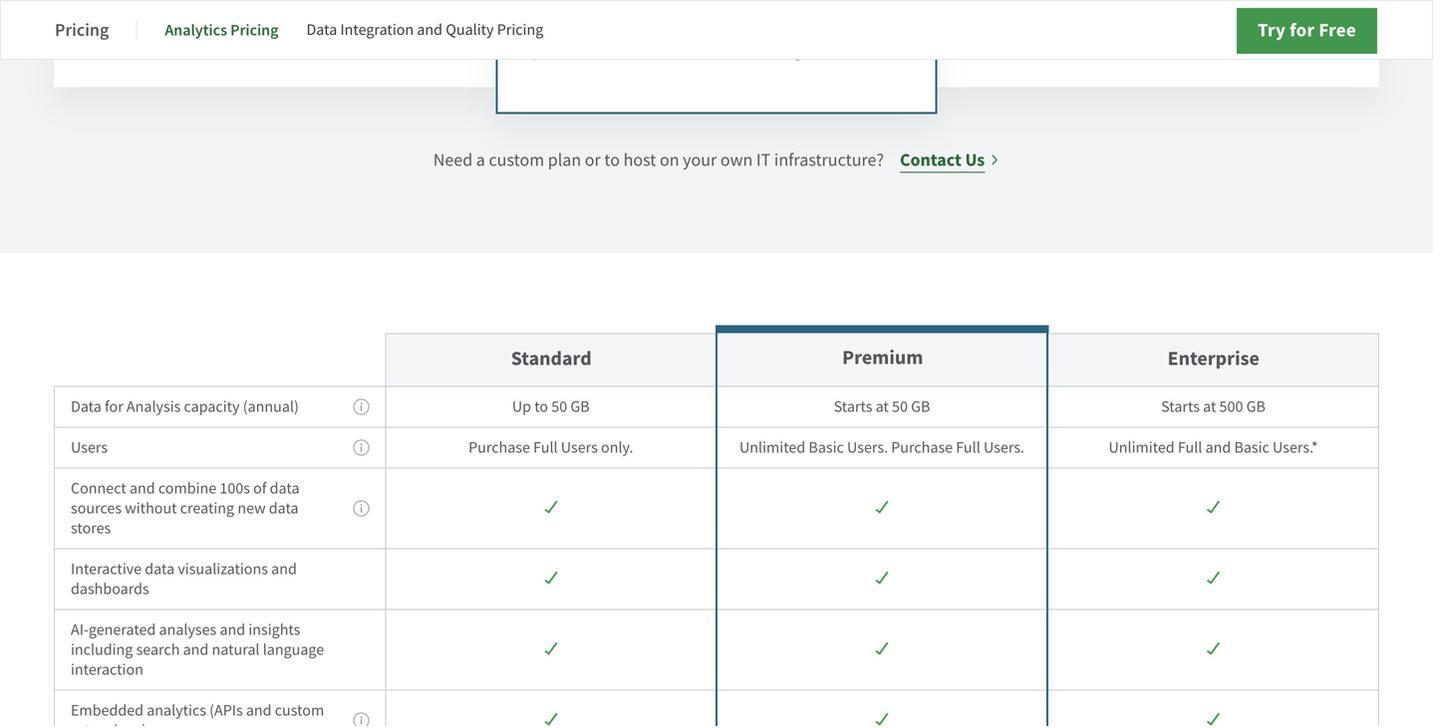 Task type: locate. For each thing, give the bounding box(es) containing it.
it
[[757, 149, 771, 171]]

1 vertical spatial for
[[105, 397, 123, 417]]

full for unlimited
[[1178, 438, 1203, 458]]

1 horizontal spatial pricing
[[230, 19, 279, 40]]

500
[[1220, 397, 1244, 417]]

users.*
[[1273, 438, 1318, 458]]

1 horizontal spatial gb
[[911, 397, 931, 417]]

and right visualizations
[[271, 559, 297, 580]]

enterprise
[[1168, 345, 1260, 372]]

1 tooltip image from the top
[[353, 399, 369, 416]]

50 right up
[[552, 397, 567, 417]]

analytics
[[165, 19, 227, 40]]

1 horizontal spatial for
[[1290, 17, 1315, 43]]

0 horizontal spatial users
[[71, 438, 108, 458]]

3 gb from the left
[[1247, 397, 1266, 417]]

1 horizontal spatial 50
[[892, 397, 908, 417]]

2 horizontal spatial gb
[[1247, 397, 1266, 417]]

premium
[[843, 344, 923, 371]]

1 horizontal spatial purchase
[[891, 438, 953, 458]]

2 vertical spatial unlimited image
[[1207, 642, 1220, 656]]

to right up
[[535, 397, 548, 417]]

1 horizontal spatial data
[[306, 19, 337, 40]]

1 horizontal spatial unlimited
[[1109, 438, 1175, 458]]

0 horizontal spatial full
[[533, 438, 558, 458]]

users up 'connect'
[[71, 438, 108, 458]]

at left '500'
[[1203, 397, 1217, 417]]

guided
[[554, 41, 602, 62]]

1 tooltip image from the top
[[353, 500, 369, 517]]

data inside pricing menu bar
[[306, 19, 337, 40]]

purchase down starts at 50 gb
[[891, 438, 953, 458]]

unlimited image
[[876, 501, 889, 515], [1207, 501, 1220, 515], [876, 572, 889, 586], [1207, 572, 1220, 586], [545, 642, 558, 656], [876, 642, 889, 656], [545, 713, 558, 727], [876, 713, 889, 727], [1207, 713, 1220, 727]]

1 vertical spatial custom
[[275, 701, 324, 721]]

1 vertical spatial tooltip image
[[353, 440, 369, 457]]

users
[[71, 438, 108, 458], [561, 438, 598, 458]]

try for free link
[[1237, 8, 1378, 54]]

1 vertical spatial to
[[535, 397, 548, 417]]

1 horizontal spatial users.
[[984, 438, 1025, 458]]

gb for up to 50 gb
[[571, 397, 590, 417]]

and inside connect and combine 100s of data sources without creating new data stores
[[130, 479, 155, 499]]

and left quality
[[417, 19, 443, 40]]

for left analysis on the left bottom of page
[[105, 397, 123, 417]]

a
[[476, 149, 485, 171]]

users left only.
[[561, 438, 598, 458]]

unlimited image
[[545, 501, 558, 515], [545, 572, 558, 586], [1207, 642, 1220, 656]]

and inside pricing menu bar
[[417, 19, 443, 40]]

onboarding
[[724, 41, 802, 62]]

1 vertical spatial tooltip image
[[353, 713, 369, 727]]

1 full from the left
[[533, 438, 558, 458]]

1 horizontal spatial custom
[[489, 149, 544, 171]]

1 vertical spatial unlimited image
[[545, 572, 558, 586]]

data for analysis capacity (annual)
[[71, 397, 299, 417]]

custom
[[489, 149, 544, 171], [275, 701, 324, 721]]

up
[[512, 397, 531, 417]]

ai-
[[71, 620, 89, 641]]

pricing
[[55, 18, 109, 42], [230, 19, 279, 40], [497, 19, 544, 40]]

starts for starts at 500 gb
[[1162, 397, 1200, 417]]

for right try
[[1290, 17, 1315, 43]]

0 vertical spatial for
[[1290, 17, 1315, 43]]

interaction
[[71, 660, 143, 680]]

gb up unlimited basic users. purchase full users.
[[911, 397, 931, 417]]

creating
[[180, 498, 234, 519]]

1 unlimited from the left
[[740, 438, 806, 458]]

0 horizontal spatial 50
[[552, 397, 567, 417]]

custom inside embedded analytics (apis and custom extensions)
[[275, 701, 324, 721]]

to
[[605, 149, 620, 171], [535, 397, 548, 417]]

gb right '500'
[[1247, 397, 1266, 417]]

embedded
[[71, 701, 144, 721]]

0 horizontal spatial at
[[876, 397, 889, 417]]

1 horizontal spatial basic
[[1235, 438, 1270, 458]]

stores
[[71, 518, 111, 539]]

at
[[876, 397, 889, 417], [1203, 397, 1217, 417]]

2 at from the left
[[1203, 397, 1217, 417]]

1 horizontal spatial starts
[[1162, 397, 1200, 417]]

tooltip image
[[353, 500, 369, 517], [353, 713, 369, 727]]

unlimited
[[740, 438, 806, 458], [1109, 438, 1175, 458]]

purchase
[[469, 438, 530, 458], [891, 438, 953, 458]]

us
[[965, 148, 985, 172]]

0 vertical spatial to
[[605, 149, 620, 171]]

1 gb from the left
[[571, 397, 590, 417]]

0 horizontal spatial purchase
[[469, 438, 530, 458]]

1 at from the left
[[876, 397, 889, 417]]

connect
[[71, 479, 126, 499]]

starts up unlimited basic users. purchase full users.
[[834, 397, 873, 417]]

and right 'search'
[[183, 640, 209, 660]]

purchase down up
[[469, 438, 530, 458]]

data left integration on the left
[[306, 19, 337, 40]]

2 tooltip image from the top
[[353, 440, 369, 457]]

2 starts from the left
[[1162, 397, 1200, 417]]

2 unlimited from the left
[[1109, 438, 1175, 458]]

basic left users.*
[[1235, 438, 1270, 458]]

1 starts from the left
[[834, 397, 873, 417]]

contact
[[900, 148, 962, 172]]

0 horizontal spatial data
[[71, 397, 101, 417]]

gb for starts at 500 gb
[[1247, 397, 1266, 417]]

0 horizontal spatial for
[[105, 397, 123, 417]]

0 horizontal spatial unlimited
[[740, 438, 806, 458]]

2 tooltip image from the top
[[353, 713, 369, 727]]

data for data for analysis capacity (annual)
[[71, 397, 101, 417]]

0 vertical spatial tooltip image
[[353, 399, 369, 416]]

data for data integration and quality pricing
[[306, 19, 337, 40]]

1 horizontal spatial users
[[561, 438, 598, 458]]

and right (apis
[[246, 701, 272, 721]]

1 horizontal spatial at
[[1203, 397, 1217, 417]]

ai-generated analyses and insights including search and natural language interaction
[[71, 620, 324, 680]]

2 50 from the left
[[892, 397, 908, 417]]

gb
[[571, 397, 590, 417], [911, 397, 931, 417], [1247, 397, 1266, 417]]

1 horizontal spatial to
[[605, 149, 620, 171]]

3 full from the left
[[1178, 438, 1203, 458]]

0 horizontal spatial starts
[[834, 397, 873, 417]]

50
[[552, 397, 567, 417], [892, 397, 908, 417]]

0 horizontal spatial pricing
[[55, 18, 109, 42]]

analyses
[[159, 620, 217, 641]]

or
[[585, 149, 601, 171]]

starts left '500'
[[1162, 397, 1200, 417]]

tooltip image for connect and combine 100s of data sources without creating new data stores
[[353, 500, 369, 517]]

for inside "link"
[[1290, 17, 1315, 43]]

1 horizontal spatial full
[[956, 438, 981, 458]]

2 basic from the left
[[1235, 438, 1270, 458]]

only.
[[601, 438, 633, 458]]

up to 50 gb
[[512, 397, 590, 417]]

and left insights
[[220, 620, 245, 641]]

data
[[306, 19, 337, 40], [71, 397, 101, 417]]

1 50 from the left
[[552, 397, 567, 417]]

at up unlimited basic users. purchase full users.
[[876, 397, 889, 417]]

gb for starts at 50 gb
[[911, 397, 931, 417]]

0 vertical spatial data
[[306, 19, 337, 40]]

custom right a
[[489, 149, 544, 171]]

host
[[624, 149, 656, 171]]

tooltip image
[[353, 399, 369, 416], [353, 440, 369, 457]]

and right 'connect'
[[130, 479, 155, 499]]

basic
[[809, 438, 844, 458], [1235, 438, 1270, 458]]

users.
[[847, 438, 888, 458], [984, 438, 1025, 458]]

gb up purchase full users only.
[[571, 397, 590, 417]]

2 horizontal spatial full
[[1178, 438, 1203, 458]]

and
[[417, 19, 443, 40], [1206, 438, 1231, 458], [130, 479, 155, 499], [271, 559, 297, 580], [220, 620, 245, 641], [183, 640, 209, 660], [246, 701, 272, 721]]

2 gb from the left
[[911, 397, 931, 417]]

full for purchase
[[533, 438, 558, 458]]

data
[[270, 479, 300, 499], [269, 498, 299, 519], [145, 559, 175, 580]]

50 up unlimited basic users. purchase full users.
[[892, 397, 908, 417]]

0 vertical spatial tooltip image
[[353, 500, 369, 517]]

starts
[[834, 397, 873, 417], [1162, 397, 1200, 417]]

2 users from the left
[[561, 438, 598, 458]]

embedded analytics (apis and custom extensions)
[[71, 701, 324, 727]]

your
[[683, 149, 717, 171]]

try
[[1258, 17, 1286, 43]]

for
[[1290, 17, 1315, 43], [105, 397, 123, 417]]

1 basic from the left
[[809, 438, 844, 458]]

0 horizontal spatial custom
[[275, 701, 324, 721]]

0 horizontal spatial basic
[[809, 438, 844, 458]]

visualizations
[[178, 559, 268, 580]]

0 horizontal spatial users.
[[847, 438, 888, 458]]

plan
[[548, 149, 581, 171]]

full
[[533, 438, 558, 458], [956, 438, 981, 458], [1178, 438, 1203, 458]]

custom down language
[[275, 701, 324, 721]]

1 users from the left
[[71, 438, 108, 458]]

to right the or
[[605, 149, 620, 171]]

basic down starts at 50 gb
[[809, 438, 844, 458]]

unlimited full and basic users.*
[[1109, 438, 1318, 458]]

starts for starts at 50 gb
[[834, 397, 873, 417]]

1 vertical spatial data
[[71, 397, 101, 417]]

0 horizontal spatial to
[[535, 397, 548, 417]]

generated
[[89, 620, 156, 641]]

data left analysis on the left bottom of page
[[71, 397, 101, 417]]

0 horizontal spatial gb
[[571, 397, 590, 417]]



Task type: vqa. For each thing, say whether or not it's contained in the screenshot.
login image
no



Task type: describe. For each thing, give the bounding box(es) containing it.
analytics pricing
[[165, 19, 279, 40]]

starts at 500 gb
[[1162, 397, 1266, 417]]

unlimited basic users. purchase full users.
[[740, 438, 1025, 458]]

on
[[660, 149, 679, 171]]

(annual)
[[243, 397, 299, 417]]

standard
[[511, 345, 592, 372]]

extensions)
[[71, 721, 147, 727]]

guided customer success onboarding
[[554, 41, 802, 62]]

quality
[[446, 19, 494, 40]]

integration
[[340, 19, 414, 40]]

at for 500
[[1203, 397, 1217, 417]]

combine
[[158, 479, 217, 499]]

need
[[433, 149, 473, 171]]

tooltip image for purchase full users only.
[[353, 440, 369, 457]]

natural
[[212, 640, 260, 660]]

of
[[253, 479, 267, 499]]

customer
[[605, 41, 668, 62]]

50 for to
[[552, 397, 567, 417]]

interactive data visualizations and dashboards
[[71, 559, 297, 600]]

2 users. from the left
[[984, 438, 1025, 458]]

own
[[721, 149, 753, 171]]

and down 'starts at 500 gb' at the right of the page
[[1206, 438, 1231, 458]]

search
[[136, 640, 180, 660]]

analysis
[[127, 397, 181, 417]]

2 purchase from the left
[[891, 438, 953, 458]]

data integration and quality pricing link
[[306, 6, 544, 54]]

2 horizontal spatial pricing
[[497, 19, 544, 40]]

success
[[671, 41, 721, 62]]

contact us
[[900, 148, 985, 172]]

unlimited for unlimited basic users. purchase full users.
[[740, 438, 806, 458]]

at for 50
[[876, 397, 889, 417]]

language
[[263, 640, 324, 660]]

try for free
[[1258, 17, 1357, 43]]

tooltip image for up to 50 gb
[[353, 399, 369, 416]]

capacity
[[184, 397, 240, 417]]

including
[[71, 640, 133, 660]]

50 for at
[[892, 397, 908, 417]]

1 purchase from the left
[[469, 438, 530, 458]]

and inside embedded analytics (apis and custom extensions)
[[246, 701, 272, 721]]

dashboards
[[71, 579, 149, 600]]

unlimited for unlimited full and basic users.*
[[1109, 438, 1175, 458]]

1 users. from the left
[[847, 438, 888, 458]]

sources
[[71, 498, 122, 519]]

0 vertical spatial unlimited image
[[545, 501, 558, 515]]

interactive
[[71, 559, 142, 580]]

2 full from the left
[[956, 438, 981, 458]]

100s
[[220, 479, 250, 499]]

and inside interactive data visualizations and dashboards
[[271, 559, 297, 580]]

purchase full users only.
[[469, 438, 633, 458]]

(apis
[[210, 701, 243, 721]]

connect and combine 100s of data sources without creating new data stores
[[71, 479, 300, 539]]

infrastructure?
[[774, 149, 884, 171]]

for for try
[[1290, 17, 1315, 43]]

data integration and quality pricing
[[306, 19, 544, 40]]

tooltip image for embedded analytics (apis and custom extensions)
[[353, 713, 369, 727]]

analytics pricing link
[[165, 6, 279, 54]]

analytics
[[147, 701, 206, 721]]

starts at 50 gb
[[834, 397, 931, 417]]

free
[[1319, 17, 1357, 43]]

0 vertical spatial custom
[[489, 149, 544, 171]]

new
[[238, 498, 266, 519]]

without
[[125, 498, 177, 519]]

insights
[[249, 620, 300, 641]]

for for data
[[105, 397, 123, 417]]

data inside interactive data visualizations and dashboards
[[145, 559, 175, 580]]

pricing menu bar
[[55, 6, 572, 54]]

contact us link
[[900, 146, 1000, 174]]

need a custom plan or to host on your own it infrastructure?
[[433, 149, 884, 171]]



